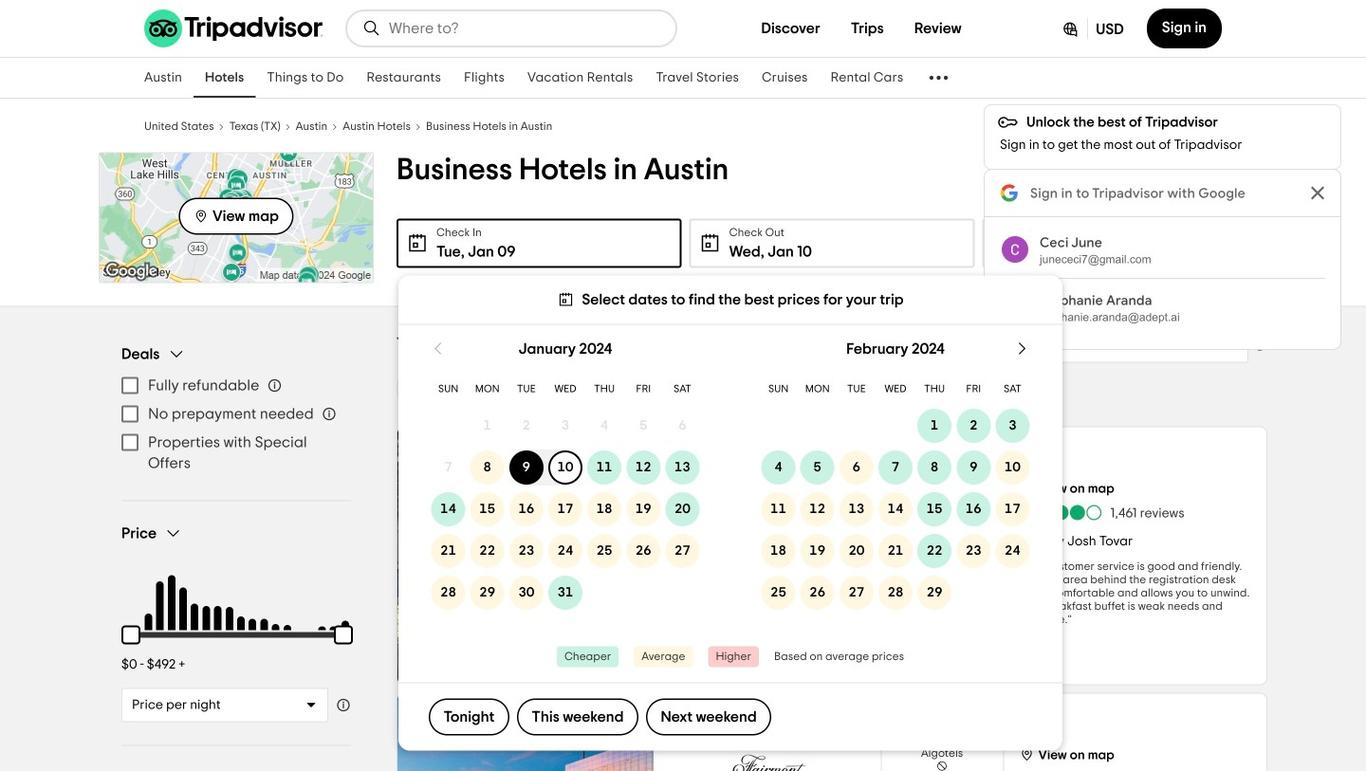 Task type: locate. For each thing, give the bounding box(es) containing it.
february 23, 2024 cell
[[954, 534, 993, 568]]

2 row group from the left
[[759, 405, 1032, 614]]

2 save to a trip image from the top
[[616, 709, 639, 732]]

1 row group from the left
[[429, 405, 702, 614]]

0 vertical spatial save to a trip image
[[616, 443, 639, 465]]

0 horizontal spatial grid
[[429, 325, 702, 614]]

row
[[429, 374, 702, 405], [759, 374, 1032, 405], [429, 405, 702, 447], [759, 405, 1032, 447], [429, 447, 702, 489], [759, 447, 1032, 489], [429, 489, 702, 530], [759, 489, 1032, 530], [429, 530, 702, 572], [759, 530, 1032, 572], [429, 572, 702, 614], [759, 572, 1032, 614]]

row group
[[429, 405, 702, 614], [759, 405, 1032, 614]]

february 21, 2024 cell
[[876, 534, 915, 568]]

grid
[[429, 325, 702, 614], [759, 325, 1032, 614]]

None search field
[[347, 11, 676, 46]]

1 vertical spatial group
[[110, 524, 364, 723]]

group
[[121, 345, 351, 478], [110, 524, 364, 723]]

save to a trip image
[[616, 443, 639, 465], [616, 709, 639, 732]]

1 horizontal spatial row group
[[759, 405, 1032, 614]]

february 29, 2024 cell
[[915, 576, 954, 610]]

Search search field
[[389, 20, 660, 37]]

row group for second 'grid' from the left
[[759, 405, 1032, 614]]

1 vertical spatial save to a trip image
[[616, 709, 639, 732]]

4.0 of 5 bubbles. 1,461 reviews element
[[1020, 503, 1185, 522]]

0 horizontal spatial row group
[[429, 405, 702, 614]]

exterior image
[[398, 427, 654, 685]]

fairmont austin downtown view image
[[398, 694, 654, 771]]

menu
[[121, 372, 351, 478]]

february 27, 2024 cell
[[837, 576, 876, 610]]

hilton image
[[725, 481, 814, 519]]

1 horizontal spatial grid
[[759, 325, 1032, 614]]

minimum price slider
[[110, 614, 152, 656]]

tripadvisor image
[[144, 9, 323, 47]]



Task type: describe. For each thing, give the bounding box(es) containing it.
1 grid from the left
[[429, 325, 702, 614]]

carousel of images figure
[[398, 427, 654, 685]]

maximum price slider
[[323, 614, 364, 656]]

previous month image
[[429, 339, 448, 358]]

february 20, 2024 cell
[[837, 534, 876, 568]]

row group for second 'grid' from right
[[429, 405, 702, 614]]

february 28, 2024 cell
[[876, 576, 915, 610]]

search image
[[362, 19, 381, 38]]

february 22, 2024 cell
[[915, 534, 954, 568]]

0 vertical spatial group
[[121, 345, 351, 478]]

2 grid from the left
[[759, 325, 1032, 614]]

fairmont image
[[725, 747, 814, 771]]

february 24, 2024 cell
[[993, 534, 1032, 568]]

josh tovar image
[[1020, 530, 1042, 553]]

1 save to a trip image from the top
[[616, 443, 639, 465]]

next month image
[[1013, 339, 1032, 358]]



Task type: vqa. For each thing, say whether or not it's contained in the screenshot.
Community
no



